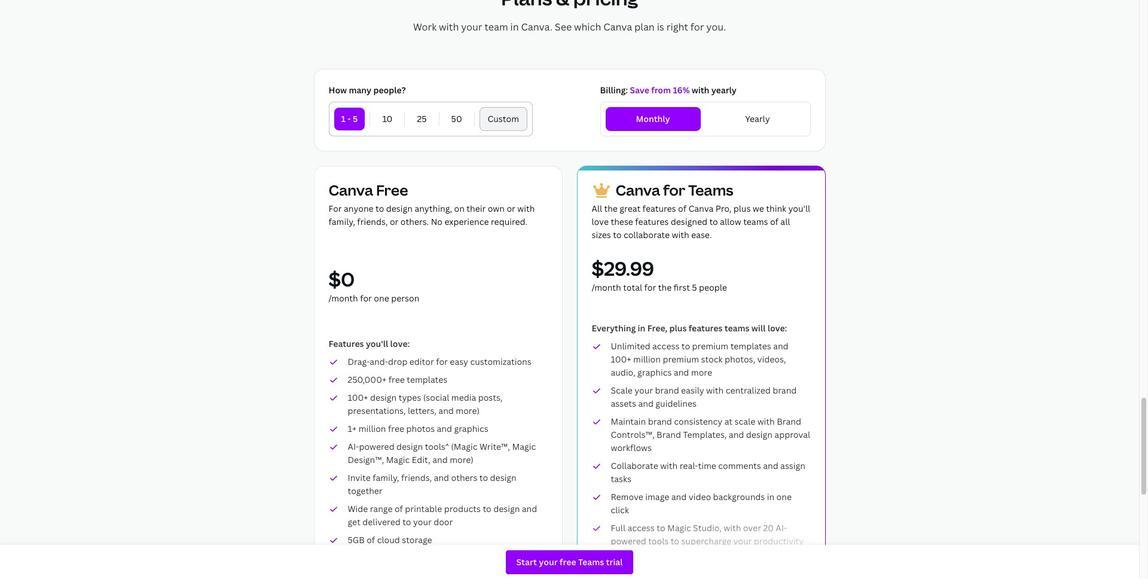 Task type: vqa. For each thing, say whether or not it's contained in the screenshot.
fonts in the left top of the page
no



Task type: locate. For each thing, give the bounding box(es) containing it.
canva
[[604, 20, 632, 34]]

with
[[439, 20, 459, 34]]

canva.
[[521, 20, 553, 34]]

for
[[691, 20, 704, 34]]

work with your team in canva. see which canva plan is right for you.
[[413, 20, 726, 34]]

right
[[667, 20, 689, 34]]

plan
[[635, 20, 655, 34]]

your
[[461, 20, 483, 34]]



Task type: describe. For each thing, give the bounding box(es) containing it.
see
[[555, 20, 572, 34]]

you.
[[707, 20, 726, 34]]

team
[[485, 20, 508, 34]]

in
[[511, 20, 519, 34]]

which
[[574, 20, 601, 34]]

is
[[657, 20, 665, 34]]

work
[[413, 20, 437, 34]]



